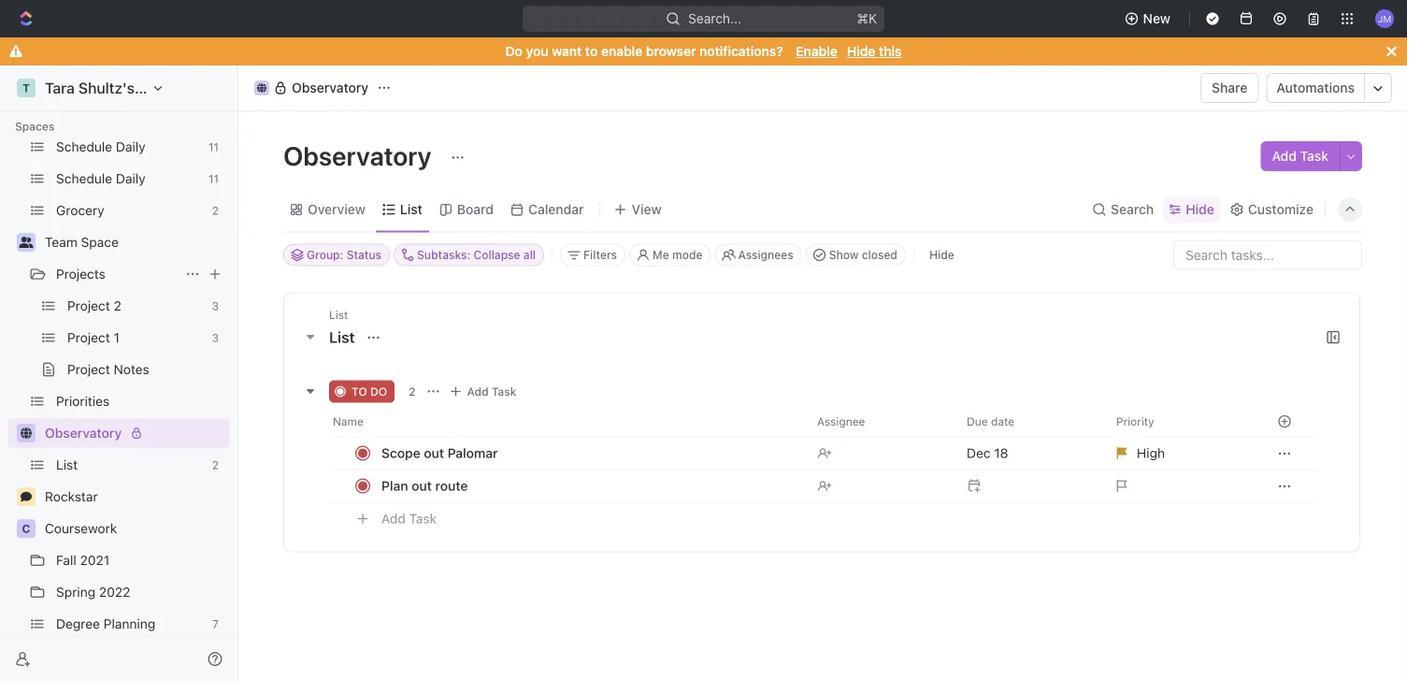 Task type: describe. For each thing, give the bounding box(es) containing it.
due date button
[[956, 406, 1106, 436]]

1 vertical spatial add
[[467, 385, 489, 398]]

show closed
[[829, 248, 898, 261]]

me mode button
[[630, 244, 711, 266]]

date
[[992, 415, 1015, 428]]

2021
[[80, 552, 110, 568]]

assignee button
[[806, 406, 956, 436]]

jm button
[[1370, 4, 1400, 34]]

list up subtasks:
[[400, 202, 423, 217]]

1 11 from the top
[[208, 140, 219, 153]]

spring 2022 link
[[56, 577, 226, 607]]

daily for second schedule daily link from the bottom of the tree containing space
[[116, 139, 146, 154]]

1 horizontal spatial observatory link
[[250, 77, 373, 99]]

2 horizontal spatial add task
[[1273, 148, 1329, 164]]

coursework, , element
[[17, 519, 36, 538]]

rockstar link
[[45, 482, 226, 512]]

1
[[114, 330, 120, 345]]

2022
[[99, 584, 130, 600]]

subtasks: collapse all
[[417, 248, 536, 261]]

calendar link
[[525, 196, 584, 223]]

this
[[879, 43, 902, 59]]

daily for 2nd schedule daily link from the top
[[116, 171, 146, 186]]

out for plan
[[412, 478, 432, 493]]

calendar
[[529, 202, 584, 217]]

list inside sidebar navigation
[[56, 457, 78, 472]]

team
[[45, 234, 77, 250]]

team space link
[[45, 227, 226, 257]]

project 2 link
[[67, 291, 204, 321]]

board link
[[454, 196, 494, 223]]

me mode
[[653, 248, 703, 261]]

me
[[653, 248, 670, 261]]

plan out route
[[382, 478, 468, 493]]

customize button
[[1224, 196, 1320, 223]]

enable
[[796, 43, 838, 59]]

fall 2021 link
[[56, 545, 226, 575]]

planning
[[104, 616, 155, 631]]

3 for 1
[[212, 331, 219, 344]]

assignee
[[818, 415, 866, 428]]

sidebar navigation
[[0, 38, 242, 681]]

all
[[524, 248, 536, 261]]

project 2
[[67, 298, 121, 313]]

0 vertical spatial add
[[1273, 148, 1297, 164]]

1 schedule daily from the top
[[56, 139, 146, 154]]

show
[[829, 248, 859, 261]]

1 schedule from the top
[[56, 139, 112, 154]]

comment image
[[21, 491, 32, 502]]

new
[[1144, 11, 1171, 26]]

hide inside button
[[930, 248, 955, 261]]

plan
[[382, 478, 408, 493]]

collapse
[[474, 248, 521, 261]]

out for scope
[[424, 445, 444, 461]]

Search tasks... text field
[[1175, 241, 1362, 269]]

board
[[457, 202, 494, 217]]

enable
[[601, 43, 643, 59]]

jm
[[1379, 13, 1392, 24]]

name
[[333, 415, 364, 428]]

project notes link
[[67, 355, 226, 384]]

2 11 from the top
[[208, 172, 219, 185]]

view button
[[608, 188, 668, 232]]

1 vertical spatial add task button
[[445, 380, 524, 403]]

scope out palomar link
[[377, 440, 803, 467]]

hide inside dropdown button
[[1186, 202, 1215, 217]]

scope
[[382, 445, 421, 461]]

0 vertical spatial task
[[1301, 148, 1329, 164]]

space, , element
[[17, 106, 36, 124]]

list down the group: status
[[329, 308, 348, 321]]

priorities
[[56, 393, 110, 409]]

degree
[[56, 616, 100, 631]]

search button
[[1087, 196, 1160, 223]]

coursework
[[45, 521, 117, 536]]

hide button
[[922, 244, 962, 266]]

closed
[[862, 248, 898, 261]]

due date
[[967, 415, 1015, 428]]

filters button
[[560, 244, 626, 266]]

to do
[[352, 385, 387, 398]]

space link
[[45, 100, 226, 130]]

spring 2022
[[56, 584, 130, 600]]

2 schedule daily from the top
[[56, 171, 146, 186]]

1 vertical spatial space
[[81, 234, 119, 250]]

0 horizontal spatial globe image
[[21, 428, 32, 439]]

0 horizontal spatial add
[[382, 511, 406, 526]]

7
[[213, 617, 219, 631]]

2 schedule daily link from the top
[[56, 164, 201, 194]]

2 right grocery link
[[212, 204, 219, 217]]

project notes
[[67, 362, 149, 377]]

palomar
[[448, 445, 498, 461]]

2 vertical spatial add task button
[[373, 507, 444, 530]]

1 vertical spatial list link
[[56, 450, 205, 480]]

project 1 link
[[67, 323, 204, 353]]

rockstar
[[45, 489, 98, 504]]

view button
[[608, 196, 668, 223]]

0 horizontal spatial task
[[409, 511, 437, 526]]

priorities link
[[56, 386, 226, 416]]

notifications?
[[700, 43, 783, 59]]

share button
[[1201, 73, 1260, 103]]

0 vertical spatial add task button
[[1261, 141, 1341, 171]]

share
[[1212, 80, 1248, 95]]



Task type: locate. For each thing, give the bounding box(es) containing it.
list up to do
[[329, 328, 359, 346]]

projects link
[[56, 259, 178, 289]]

shultz's
[[79, 79, 135, 97]]

tara shultz's workspace, , element
[[17, 79, 36, 97]]

tree inside sidebar navigation
[[7, 68, 230, 681]]

add down plan
[[382, 511, 406, 526]]

to right want
[[586, 43, 598, 59]]

add task
[[1273, 148, 1329, 164], [467, 385, 517, 398], [382, 511, 437, 526]]

0 horizontal spatial observatory link
[[45, 418, 226, 448]]

0 horizontal spatial list link
[[56, 450, 205, 480]]

add task up palomar
[[467, 385, 517, 398]]

0 vertical spatial observatory
[[292, 80, 369, 95]]

search...
[[689, 11, 742, 26]]

do
[[370, 385, 387, 398]]

0 horizontal spatial hide
[[847, 43, 876, 59]]

3 for 2
[[212, 299, 219, 312]]

daily up grocery link
[[116, 171, 146, 186]]

0 vertical spatial observatory link
[[250, 77, 373, 99]]

schedule daily
[[56, 139, 146, 154], [56, 171, 146, 186]]

status
[[347, 248, 382, 261]]

0 vertical spatial 3
[[212, 299, 219, 312]]

schedule up grocery
[[56, 171, 112, 186]]

list up rockstar
[[56, 457, 78, 472]]

list link up subtasks:
[[396, 196, 423, 223]]

task up customize
[[1301, 148, 1329, 164]]

2 schedule from the top
[[56, 171, 112, 186]]

space up projects link
[[81, 234, 119, 250]]

tara
[[45, 79, 75, 97]]

automations
[[1277, 80, 1355, 95]]

2 vertical spatial hide
[[930, 248, 955, 261]]

2 right do
[[409, 385, 416, 398]]

2 horizontal spatial hide
[[1186, 202, 1215, 217]]

1 vertical spatial daily
[[116, 171, 146, 186]]

0 vertical spatial 11
[[208, 140, 219, 153]]

globe image up comment image
[[21, 428, 32, 439]]

2 horizontal spatial task
[[1301, 148, 1329, 164]]

tara shultz's workspace
[[45, 79, 216, 97]]

schedule daily up grocery
[[56, 171, 146, 186]]

list link
[[396, 196, 423, 223], [56, 450, 205, 480]]

tree
[[7, 68, 230, 681]]

project for project 1
[[67, 330, 110, 345]]

2 daily from the top
[[116, 171, 146, 186]]

out inside "link"
[[412, 478, 432, 493]]

0 vertical spatial space
[[45, 107, 83, 123]]

1 vertical spatial schedule
[[56, 171, 112, 186]]

1 vertical spatial add task
[[467, 385, 517, 398]]

0 vertical spatial daily
[[116, 139, 146, 154]]

priority button
[[1106, 406, 1255, 436]]

0 vertical spatial list link
[[396, 196, 423, 223]]

c
[[22, 522, 30, 535]]

0 vertical spatial out
[[424, 445, 444, 461]]

1 horizontal spatial list link
[[396, 196, 423, 223]]

task
[[1301, 148, 1329, 164], [492, 385, 517, 398], [409, 511, 437, 526]]

add up palomar
[[467, 385, 489, 398]]

daily
[[116, 139, 146, 154], [116, 171, 146, 186]]

project up project 1
[[67, 298, 110, 313]]

tree containing space
[[7, 68, 230, 681]]

space
[[45, 107, 83, 123], [81, 234, 119, 250]]

schedule daily link down space link
[[56, 132, 201, 162]]

0 vertical spatial add task
[[1273, 148, 1329, 164]]

1 3 from the top
[[212, 299, 219, 312]]

task down 'plan out route'
[[409, 511, 437, 526]]

globe image right workspace
[[257, 83, 267, 93]]

browser
[[646, 43, 696, 59]]

show closed button
[[806, 244, 906, 266]]

1 horizontal spatial add
[[467, 385, 489, 398]]

1 horizontal spatial globe image
[[257, 83, 267, 93]]

hide button
[[1164, 196, 1221, 223]]

out
[[424, 445, 444, 461], [412, 478, 432, 493]]

1 vertical spatial observatory link
[[45, 418, 226, 448]]

0 vertical spatial schedule
[[56, 139, 112, 154]]

overview link
[[304, 196, 366, 223]]

due
[[967, 415, 988, 428]]

view
[[632, 202, 662, 217]]

overview
[[308, 202, 366, 217]]

0 vertical spatial globe image
[[257, 83, 267, 93]]

add task up customize
[[1273, 148, 1329, 164]]

observatory
[[292, 80, 369, 95], [283, 140, 437, 171], [45, 425, 122, 441]]

1 schedule daily link from the top
[[56, 132, 201, 162]]

3 project from the top
[[67, 362, 110, 377]]

hide right "closed"
[[930, 248, 955, 261]]

schedule
[[56, 139, 112, 154], [56, 171, 112, 186]]

project for project 2
[[67, 298, 110, 313]]

project down project 1
[[67, 362, 110, 377]]

1 vertical spatial to
[[352, 385, 367, 398]]

1 vertical spatial project
[[67, 330, 110, 345]]

add task button up customize
[[1261, 141, 1341, 171]]

1 horizontal spatial task
[[492, 385, 517, 398]]

2 3 from the top
[[212, 331, 219, 344]]

2 vertical spatial add task
[[382, 511, 437, 526]]

fall 2021
[[56, 552, 110, 568]]

schedule daily link up grocery link
[[56, 164, 201, 194]]

2 up rockstar link at left
[[212, 458, 219, 471]]

priority
[[1117, 415, 1155, 428]]

3 up project notes link
[[212, 331, 219, 344]]

customize
[[1249, 202, 1314, 217]]

1 vertical spatial hide
[[1186, 202, 1215, 217]]

2 inside project 2 link
[[114, 298, 121, 313]]

1 daily from the top
[[116, 139, 146, 154]]

assignees
[[738, 248, 794, 261]]

1 horizontal spatial hide
[[930, 248, 955, 261]]

2 vertical spatial task
[[409, 511, 437, 526]]

2 horizontal spatial add
[[1273, 148, 1297, 164]]

automations button
[[1268, 74, 1365, 102]]

degree planning
[[56, 616, 155, 631]]

3
[[212, 299, 219, 312], [212, 331, 219, 344]]

1 vertical spatial 3
[[212, 331, 219, 344]]

1 vertical spatial out
[[412, 478, 432, 493]]

coursework link
[[45, 514, 226, 544]]

1 project from the top
[[67, 298, 110, 313]]

2 vertical spatial add
[[382, 511, 406, 526]]

name button
[[329, 406, 806, 436]]

space down tara
[[45, 107, 83, 123]]

2 down projects link
[[114, 298, 121, 313]]

hide right 'search'
[[1186, 202, 1215, 217]]

0 horizontal spatial to
[[352, 385, 367, 398]]

fall
[[56, 552, 76, 568]]

out right plan
[[412, 478, 432, 493]]

1 vertical spatial 11
[[208, 172, 219, 185]]

schedule down space link
[[56, 139, 112, 154]]

11
[[208, 140, 219, 153], [208, 172, 219, 185]]

add task down plan
[[382, 511, 437, 526]]

daily down space link
[[116, 139, 146, 154]]

1 vertical spatial globe image
[[21, 428, 32, 439]]

add up customize
[[1273, 148, 1297, 164]]

0 vertical spatial schedule daily
[[56, 139, 146, 154]]

filters
[[584, 248, 617, 261]]

add
[[1273, 148, 1297, 164], [467, 385, 489, 398], [382, 511, 406, 526]]

grocery link
[[56, 196, 205, 225]]

project 1
[[67, 330, 120, 345]]

0 vertical spatial to
[[586, 43, 598, 59]]

do
[[506, 43, 523, 59]]

spring
[[56, 584, 95, 600]]

list link up rockstar link at left
[[56, 450, 205, 480]]

add task button up palomar
[[445, 380, 524, 403]]

3 right project 2 link
[[212, 299, 219, 312]]

new button
[[1118, 4, 1182, 34]]

assignees button
[[715, 244, 802, 266]]

user group image
[[19, 237, 33, 248]]

group: status
[[307, 248, 382, 261]]

1 vertical spatial schedule daily link
[[56, 164, 201, 194]]

globe image
[[257, 83, 267, 93], [21, 428, 32, 439]]

1 vertical spatial task
[[492, 385, 517, 398]]

project
[[67, 298, 110, 313], [67, 330, 110, 345], [67, 362, 110, 377]]

1 vertical spatial observatory
[[283, 140, 437, 171]]

2 vertical spatial project
[[67, 362, 110, 377]]

observatory inside tree
[[45, 425, 122, 441]]

0 vertical spatial project
[[67, 298, 110, 313]]

grocery
[[56, 203, 104, 218]]

add task button down plan
[[373, 507, 444, 530]]

to left do
[[352, 385, 367, 398]]

search
[[1111, 202, 1155, 217]]

task up palomar
[[492, 385, 517, 398]]

hide
[[847, 43, 876, 59], [1186, 202, 1215, 217], [930, 248, 955, 261]]

high
[[1138, 445, 1166, 461]]

1 horizontal spatial to
[[586, 43, 598, 59]]

do you want to enable browser notifications? enable hide this
[[506, 43, 902, 59]]

0 vertical spatial schedule daily link
[[56, 132, 201, 162]]

⌘k
[[857, 11, 878, 26]]

notes
[[114, 362, 149, 377]]

high button
[[1106, 436, 1255, 470]]

1 horizontal spatial add task
[[467, 385, 517, 398]]

2 vertical spatial observatory
[[45, 425, 122, 441]]

schedule daily link
[[56, 132, 201, 162], [56, 164, 201, 194]]

0 horizontal spatial add task
[[382, 511, 437, 526]]

1 vertical spatial schedule daily
[[56, 171, 146, 186]]

2 project from the top
[[67, 330, 110, 345]]

0 vertical spatial hide
[[847, 43, 876, 59]]

group:
[[307, 248, 344, 261]]

globe image inside observatory link
[[257, 83, 267, 93]]

project for project notes
[[67, 362, 110, 377]]

want
[[552, 43, 582, 59]]

scope out palomar
[[382, 445, 498, 461]]

project left 1
[[67, 330, 110, 345]]

plan out route link
[[377, 472, 803, 500]]

t
[[22, 81, 30, 94]]

mode
[[673, 248, 703, 261]]

s
[[22, 109, 30, 122]]

you
[[526, 43, 549, 59]]

out right scope
[[424, 445, 444, 461]]

hide left this at the right top of the page
[[847, 43, 876, 59]]

schedule daily down space link
[[56, 139, 146, 154]]

projects
[[56, 266, 106, 282]]

workspace
[[138, 79, 216, 97]]



Task type: vqa. For each thing, say whether or not it's contained in the screenshot.
Space to the top
yes



